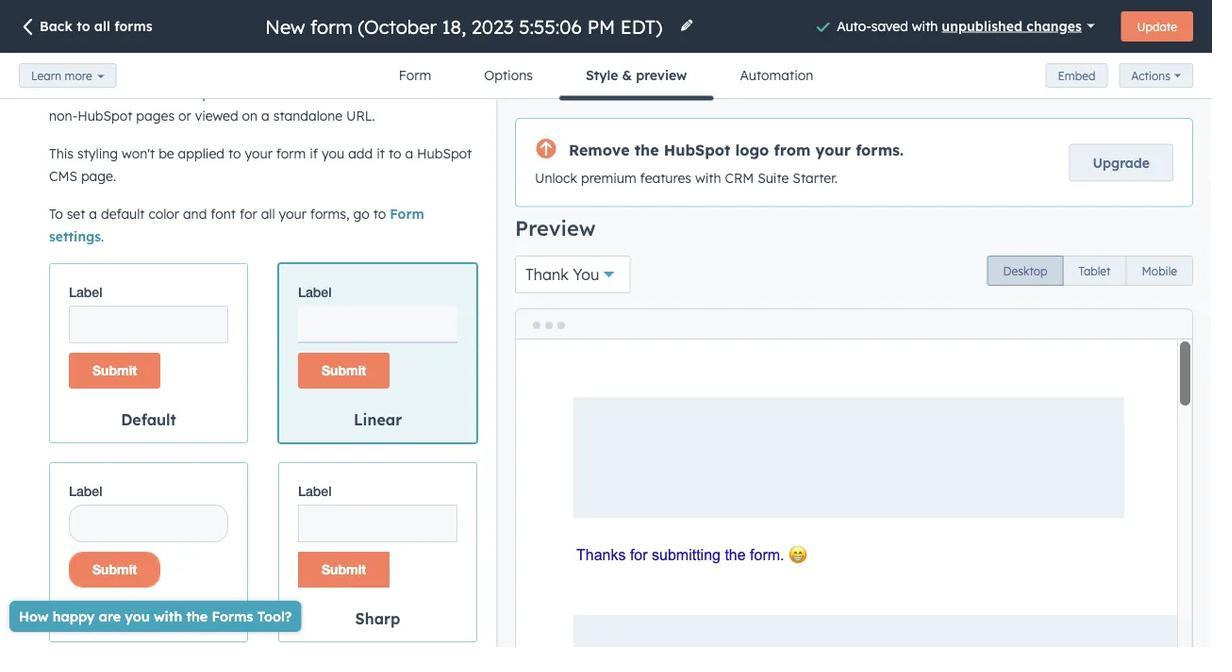Task type: locate. For each thing, give the bounding box(es) containing it.
page section element
[[0, 0, 1212, 100]]

form left looks on the top of page
[[232, 85, 262, 101]]

unlock
[[535, 170, 577, 186]]

1 vertical spatial form
[[390, 206, 424, 222]]

1 horizontal spatial with
[[912, 17, 938, 34]]

to right "it"
[[389, 145, 401, 162]]

automation button
[[714, 53, 840, 98]]

form
[[399, 67, 431, 83], [390, 206, 424, 222]]

with right saved
[[912, 17, 938, 34]]

premium
[[581, 170, 637, 186]]

embedded
[[359, 85, 426, 101]]

navigation containing form
[[372, 53, 840, 100]]

default
[[121, 410, 176, 429]]

unpublished changes
[[942, 17, 1082, 34]]

0 vertical spatial a
[[261, 108, 270, 124]]

learn more
[[31, 68, 92, 83]]

1 horizontal spatial form
[[276, 145, 306, 162]]

form settings
[[49, 206, 424, 245]]

1 vertical spatial form
[[276, 145, 306, 162]]

0 horizontal spatial on
[[242, 108, 258, 124]]

0 vertical spatial with
[[912, 17, 938, 34]]

a inside this styling won't be applied to your form if you add it to a hubspot cms page.
[[405, 145, 413, 162]]

a
[[261, 108, 270, 124], [405, 145, 413, 162], [89, 206, 97, 222]]

round
[[124, 609, 173, 628]]

hubspot
[[77, 108, 132, 124], [664, 140, 731, 159], [417, 145, 472, 162]]

from
[[774, 140, 811, 159]]

go
[[353, 206, 370, 222]]

0 horizontal spatial all
[[94, 18, 110, 34]]

features
[[640, 170, 692, 186]]

1 vertical spatial with
[[695, 170, 721, 186]]

form inside button
[[399, 67, 431, 83]]

0 horizontal spatial with
[[695, 170, 721, 186]]

1 horizontal spatial hubspot
[[417, 145, 472, 162]]

2 horizontal spatial a
[[405, 145, 413, 162]]

your inside your theme affects how your form looks when it's embedded on non-hubspot pages or viewed on a standalone url.
[[201, 85, 228, 101]]

None field
[[263, 14, 668, 39]]

unpublished changes button
[[942, 13, 1095, 39]]

0 vertical spatial all
[[94, 18, 110, 34]]

navigation
[[372, 53, 840, 100]]

to inside page section element
[[77, 18, 90, 34]]

a down looks on the top of page
[[261, 108, 270, 124]]

how
[[171, 85, 197, 101]]

0 horizontal spatial a
[[89, 206, 97, 222]]

form for form settings
[[390, 206, 424, 222]]

on right viewed
[[242, 108, 258, 124]]

linear button
[[278, 263, 477, 443]]

your up viewed
[[201, 85, 228, 101]]

0 horizontal spatial form
[[232, 85, 262, 101]]

or
[[178, 108, 191, 124]]

on right embedded
[[430, 85, 445, 101]]

tablet button
[[1063, 256, 1127, 286]]

1 horizontal spatial a
[[261, 108, 270, 124]]

1 horizontal spatial all
[[261, 206, 275, 222]]

standalone
[[273, 108, 343, 124]]

update
[[1137, 19, 1177, 33]]

mobile button
[[1126, 256, 1193, 286]]

add
[[348, 145, 373, 162]]

0 vertical spatial form
[[399, 67, 431, 83]]

round button
[[49, 462, 248, 642]]

with
[[912, 17, 938, 34], [695, 170, 721, 186]]

preview
[[636, 67, 687, 83]]

1 vertical spatial all
[[261, 206, 275, 222]]

remove the hubspot logo from your forms.
[[569, 140, 904, 159]]

group
[[987, 256, 1193, 286]]

0 vertical spatial form
[[232, 85, 262, 101]]

form
[[232, 85, 262, 101], [276, 145, 306, 162]]

on
[[430, 85, 445, 101], [242, 108, 258, 124]]

font
[[211, 206, 236, 222]]

form up embedded
[[399, 67, 431, 83]]

starter.
[[793, 170, 838, 186]]

this
[[49, 145, 74, 162]]

to right applied
[[228, 145, 241, 162]]

1 vertical spatial a
[[405, 145, 413, 162]]

with left crm
[[695, 170, 721, 186]]

if
[[310, 145, 318, 162]]

your down your theme affects how your form looks when it's embedded on non-hubspot pages or viewed on a standalone url.
[[245, 145, 273, 162]]

with inside page section element
[[912, 17, 938, 34]]

your
[[201, 85, 228, 101], [816, 140, 851, 159], [245, 145, 273, 162], [279, 206, 307, 222]]

Default checkbox
[[49, 263, 248, 443]]

it's
[[338, 85, 355, 101]]

page.
[[81, 168, 116, 184]]

hubspot up the unlock premium features with crm suite starter.
[[664, 140, 731, 159]]

2 vertical spatial a
[[89, 206, 97, 222]]

all
[[94, 18, 110, 34], [261, 206, 275, 222]]

options
[[484, 67, 533, 83]]

a right "it"
[[405, 145, 413, 162]]

to right the back
[[77, 18, 90, 34]]

for
[[240, 206, 257, 222]]

settings
[[49, 228, 101, 245]]

your up starter.
[[816, 140, 851, 159]]

theme
[[81, 85, 120, 101]]

1 vertical spatial on
[[242, 108, 258, 124]]

back to all forms
[[40, 18, 152, 34]]

forms,
[[310, 206, 350, 222]]

thank you button
[[515, 256, 631, 294]]

desktop
[[1003, 264, 1048, 278]]

2 horizontal spatial hubspot
[[664, 140, 731, 159]]

looks
[[266, 85, 298, 101]]

1 horizontal spatial on
[[430, 85, 445, 101]]

sharp
[[355, 609, 400, 628]]

form inside this styling won't be applied to your form if you add it to a hubspot cms page.
[[276, 145, 306, 162]]

embed
[[1058, 68, 1096, 83]]

set
[[67, 206, 85, 222]]

hubspot right "it"
[[417, 145, 472, 162]]

0 horizontal spatial hubspot
[[77, 108, 132, 124]]

all left forms
[[94, 18, 110, 34]]

navigation inside page section element
[[372, 53, 840, 100]]

when
[[301, 85, 334, 101]]

default button
[[49, 263, 248, 443]]

remove
[[569, 140, 630, 159]]

form left the if in the left of the page
[[276, 145, 306, 162]]

embed button
[[1046, 63, 1108, 88]]

all right for
[[261, 206, 275, 222]]

form right go
[[390, 206, 424, 222]]

won't
[[122, 145, 155, 162]]

to
[[77, 18, 90, 34], [228, 145, 241, 162], [389, 145, 401, 162], [373, 206, 386, 222]]

a right set
[[89, 206, 97, 222]]

form inside form settings
[[390, 206, 424, 222]]

suite
[[758, 170, 789, 186]]

Round checkbox
[[49, 462, 248, 642]]

hubspot down theme
[[77, 108, 132, 124]]

crm
[[725, 170, 754, 186]]

more
[[65, 68, 92, 83]]



Task type: vqa. For each thing, say whether or not it's contained in the screenshot.
the leftmost 'SEND'
no



Task type: describe. For each thing, give the bounding box(es) containing it.
your left forms,
[[279, 206, 307, 222]]

style & preview button
[[559, 53, 714, 100]]

none field inside page section element
[[263, 14, 668, 39]]

automation
[[740, 67, 814, 83]]

mobile
[[1142, 264, 1177, 278]]

changes
[[1027, 17, 1082, 34]]

form settings link
[[49, 206, 424, 245]]

sharp button
[[278, 462, 477, 642]]

non-
[[49, 108, 78, 124]]

applied
[[178, 145, 225, 162]]

this styling won't be applied to your form if you add it to a hubspot cms page.
[[49, 145, 472, 184]]

viewed
[[195, 108, 238, 124]]

style & preview
[[586, 67, 687, 83]]

url.
[[346, 108, 375, 124]]

auto-saved with
[[837, 17, 942, 34]]

all inside page section element
[[94, 18, 110, 34]]

logo
[[735, 140, 769, 159]]

default
[[101, 206, 145, 222]]

you
[[322, 145, 345, 162]]

a inside your theme affects how your form looks when it's embedded on non-hubspot pages or viewed on a standalone url.
[[261, 108, 270, 124]]

cms
[[49, 168, 77, 184]]

desktop button
[[987, 256, 1064, 286]]

pages
[[136, 108, 175, 124]]

back to all forms link
[[19, 17, 152, 38]]

.
[[101, 228, 104, 245]]

to right go
[[373, 206, 386, 222]]

forms.
[[856, 140, 904, 159]]

form button
[[372, 53, 458, 98]]

back
[[40, 18, 73, 34]]

&
[[622, 67, 632, 83]]

thank
[[526, 265, 569, 284]]

style
[[586, 67, 618, 83]]

linear
[[354, 410, 402, 429]]

learn more button
[[19, 63, 117, 88]]

to
[[49, 206, 63, 222]]

group containing desktop
[[987, 256, 1193, 286]]

color
[[149, 206, 179, 222]]

actions button
[[1119, 63, 1193, 88]]

the
[[635, 140, 659, 159]]

thank you
[[526, 265, 599, 284]]

forms
[[114, 18, 152, 34]]

form for form
[[399, 67, 431, 83]]

your theme affects how your form looks when it's embedded on non-hubspot pages or viewed on a standalone url.
[[49, 85, 445, 124]]

actions
[[1132, 69, 1171, 83]]

it
[[377, 145, 385, 162]]

affects
[[124, 85, 168, 101]]

your
[[49, 85, 77, 101]]

auto-
[[837, 17, 871, 34]]

preview
[[515, 215, 596, 241]]

options button
[[458, 53, 559, 98]]

unlock premium features with crm suite starter.
[[535, 170, 838, 186]]

upgrade
[[1093, 154, 1150, 171]]

Sharp checkbox
[[278, 462, 477, 642]]

learn
[[31, 68, 61, 83]]

be
[[159, 145, 174, 162]]

and
[[183, 206, 207, 222]]

update button
[[1121, 11, 1193, 42]]

tablet
[[1079, 264, 1111, 278]]

your inside this styling won't be applied to your form if you add it to a hubspot cms page.
[[245, 145, 273, 162]]

styling
[[77, 145, 118, 162]]

to set a default color and font for all your forms, go to
[[49, 206, 390, 222]]

0 vertical spatial on
[[430, 85, 445, 101]]

saved
[[871, 17, 908, 34]]

unpublished
[[942, 17, 1023, 34]]

form inside your theme affects how your form looks when it's embedded on non-hubspot pages or viewed on a standalone url.
[[232, 85, 262, 101]]

hubspot inside this styling won't be applied to your form if you add it to a hubspot cms page.
[[417, 145, 472, 162]]

you
[[573, 265, 599, 284]]

upgrade link
[[1069, 144, 1174, 181]]

Linear checkbox
[[278, 263, 477, 443]]

hubspot inside your theme affects how your form looks when it's embedded on non-hubspot pages or viewed on a standalone url.
[[77, 108, 132, 124]]



